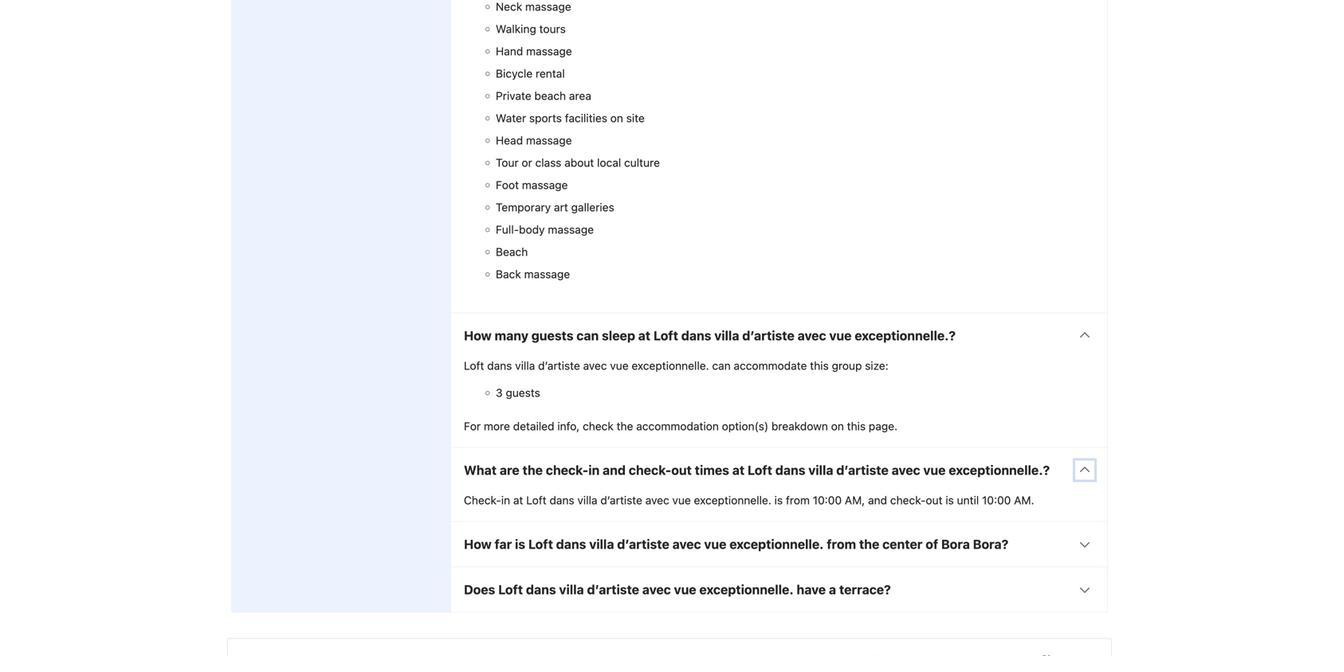 Task type: vqa. For each thing, say whether or not it's contained in the screenshot.
sports
yes



Task type: locate. For each thing, give the bounding box(es) containing it.
out left times
[[671, 463, 692, 478]]

1 horizontal spatial can
[[712, 359, 731, 373]]

exceptionnelle.
[[632, 359, 709, 373], [694, 494, 772, 507], [730, 537, 824, 552], [699, 583, 794, 598]]

0 vertical spatial guests
[[532, 328, 574, 343]]

dans down info,
[[550, 494, 574, 507]]

vue down the check-in at loft dans villa d'artiste avec vue exceptionnelle. is from 10:00 am, and check-out is until 10:00 am.
[[704, 537, 727, 552]]

2 horizontal spatial is
[[946, 494, 954, 507]]

0 horizontal spatial at
[[513, 494, 523, 507]]

loft right check- at the left
[[526, 494, 547, 507]]

far
[[495, 537, 512, 552]]

beach
[[496, 245, 528, 259]]

body
[[519, 223, 545, 236]]

1 horizontal spatial this
[[847, 420, 866, 433]]

0 horizontal spatial on
[[610, 111, 623, 125]]

2 vertical spatial at
[[513, 494, 523, 507]]

is
[[775, 494, 783, 507], [946, 494, 954, 507], [515, 537, 525, 552]]

the right check
[[617, 420, 633, 433]]

temporary art galleries
[[496, 201, 614, 214]]

hand
[[496, 44, 523, 58]]

terrace?
[[839, 583, 891, 598]]

guests right many
[[532, 328, 574, 343]]

on
[[610, 111, 623, 125], [831, 420, 844, 433]]

how for how far is loft dans villa d'artiste avec vue exceptionnelle. from the center of bora bora?
[[464, 537, 492, 552]]

loft
[[654, 328, 678, 343], [464, 359, 484, 373], [748, 463, 772, 478], [526, 494, 547, 507], [528, 537, 553, 552], [498, 583, 523, 598]]

massage right back
[[524, 268, 570, 281]]

how left many
[[464, 328, 492, 343]]

from
[[786, 494, 810, 507], [827, 537, 856, 552]]

0 horizontal spatial from
[[786, 494, 810, 507]]

foot
[[496, 178, 519, 192]]

can
[[577, 328, 599, 343], [712, 359, 731, 373]]

check- down info,
[[546, 463, 588, 478]]

2 horizontal spatial at
[[732, 463, 745, 478]]

guests right 3
[[506, 386, 540, 400]]

0 vertical spatial in
[[588, 463, 600, 478]]

have
[[797, 583, 826, 598]]

and
[[603, 463, 626, 478], [868, 494, 887, 507]]

1 horizontal spatial the
[[617, 420, 633, 433]]

breakdown
[[772, 420, 828, 433]]

check-
[[464, 494, 501, 507]]

2 vertical spatial the
[[859, 537, 880, 552]]

exceptionnelle. up does loft dans villa d'artiste avec vue exceptionnelle. have a terrace? dropdown button
[[730, 537, 824, 552]]

1 vertical spatial the
[[523, 463, 543, 478]]

area
[[569, 89, 591, 102]]

0 vertical spatial how
[[464, 328, 492, 343]]

1 horizontal spatial in
[[588, 463, 600, 478]]

or
[[522, 156, 532, 169]]

1 horizontal spatial from
[[827, 537, 856, 552]]

avec
[[798, 328, 826, 343], [583, 359, 607, 373], [892, 463, 920, 478], [645, 494, 669, 507], [673, 537, 701, 552], [642, 583, 671, 598]]

dans right does
[[526, 583, 556, 598]]

0 horizontal spatial is
[[515, 537, 525, 552]]

1 vertical spatial exceptionnelle.?
[[949, 463, 1050, 478]]

2 horizontal spatial the
[[859, 537, 880, 552]]

0 horizontal spatial can
[[577, 328, 599, 343]]

exceptionnelle. down how far is loft dans villa d'artiste avec vue exceptionnelle. from the center of bora bora?
[[699, 583, 794, 598]]

massage up rental
[[526, 44, 572, 58]]

what
[[464, 463, 497, 478]]

1 vertical spatial at
[[732, 463, 745, 478]]

vue down how far is loft dans villa d'artiste avec vue exceptionnelle. from the center of bora bora?
[[674, 583, 696, 598]]

head massage
[[496, 134, 572, 147]]

10:00 am,
[[813, 494, 865, 507]]

this left page.
[[847, 420, 866, 433]]

0 vertical spatial at
[[638, 328, 651, 343]]

about
[[565, 156, 594, 169]]

1 horizontal spatial and
[[868, 494, 887, 507]]

this
[[810, 359, 829, 373], [847, 420, 866, 433]]

tour
[[496, 156, 519, 169]]

0 horizontal spatial this
[[810, 359, 829, 373]]

does loft dans villa d'artiste avec vue exceptionnelle. have a terrace?
[[464, 583, 891, 598]]

from down the what are the check-in and check-out times at loft dans villa d'artiste avec vue exceptionnelle.? dropdown button
[[786, 494, 810, 507]]

0 horizontal spatial out
[[671, 463, 692, 478]]

1 vertical spatial out
[[926, 494, 943, 507]]

are
[[500, 463, 520, 478]]

full-
[[496, 223, 519, 236]]

1 vertical spatial on
[[831, 420, 844, 433]]

in
[[588, 463, 600, 478], [501, 494, 510, 507]]

guests inside dropdown button
[[532, 328, 574, 343]]

water
[[496, 111, 526, 125]]

in down are
[[501, 494, 510, 507]]

loft inside does loft dans villa d'artiste avec vue exceptionnelle. have a terrace? dropdown button
[[498, 583, 523, 598]]

exceptionnelle.? up 10:00 am.
[[949, 463, 1050, 478]]

loft right does
[[498, 583, 523, 598]]

and inside dropdown button
[[603, 463, 626, 478]]

check-
[[546, 463, 588, 478], [629, 463, 671, 478], [890, 494, 926, 507]]

0 horizontal spatial in
[[501, 494, 510, 507]]

is right 'far' on the bottom left of the page
[[515, 537, 525, 552]]

massage
[[526, 44, 572, 58], [526, 134, 572, 147], [522, 178, 568, 192], [548, 223, 594, 236], [524, 268, 570, 281]]

dans right 'far' on the bottom left of the page
[[556, 537, 586, 552]]

can down how many guests can sleep at loft dans villa d'artiste avec vue exceptionnelle.?
[[712, 359, 731, 373]]

loft up the check-in at loft dans villa d'artiste avec vue exceptionnelle. is from 10:00 am, and check-out is until 10:00 am.
[[748, 463, 772, 478]]

is inside how far is loft dans villa d'artiste avec vue exceptionnelle. from the center of bora bora? dropdown button
[[515, 537, 525, 552]]

massage down class
[[522, 178, 568, 192]]

for
[[464, 420, 481, 433]]

1 vertical spatial this
[[847, 420, 866, 433]]

1 horizontal spatial is
[[775, 494, 783, 507]]

vue inside does loft dans villa d'artiste avec vue exceptionnelle. have a terrace? dropdown button
[[674, 583, 696, 598]]

0 vertical spatial on
[[610, 111, 623, 125]]

how left 'far' on the bottom left of the page
[[464, 537, 492, 552]]

from down '10:00 am,'
[[827, 537, 856, 552]]

is down the what are the check-in and check-out times at loft dans villa d'artiste avec vue exceptionnelle.? dropdown button
[[775, 494, 783, 507]]

vue inside how far is loft dans villa d'artiste avec vue exceptionnelle. from the center of bora bora? dropdown button
[[704, 537, 727, 552]]

on right breakdown
[[831, 420, 844, 433]]

the
[[617, 420, 633, 433], [523, 463, 543, 478], [859, 537, 880, 552]]

vue inside how many guests can sleep at loft dans villa d'artiste avec vue exceptionnelle.? dropdown button
[[829, 328, 852, 343]]

1 how from the top
[[464, 328, 492, 343]]

loft up loft dans villa d'artiste avec vue exceptionnelle. can accommodate this group size:
[[654, 328, 678, 343]]

massage for head massage
[[526, 134, 572, 147]]

how
[[464, 328, 492, 343], [464, 537, 492, 552]]

check- up center
[[890, 494, 926, 507]]

1 vertical spatial can
[[712, 359, 731, 373]]

more
[[484, 420, 510, 433]]

times
[[695, 463, 729, 478]]

how many guests can sleep at loft dans villa d'artiste avec vue exceptionnelle.? button
[[451, 314, 1107, 358]]

vue up how far is loft dans villa d'artiste avec vue exceptionnelle. from the center of bora bora?
[[672, 494, 691, 507]]

guests
[[532, 328, 574, 343], [506, 386, 540, 400]]

at
[[638, 328, 651, 343], [732, 463, 745, 478], [513, 494, 523, 507]]

loft up for
[[464, 359, 484, 373]]

center
[[883, 537, 923, 552]]

at down are
[[513, 494, 523, 507]]

vue up of
[[923, 463, 946, 478]]

massage up class
[[526, 134, 572, 147]]

site
[[626, 111, 645, 125]]

massage for foot massage
[[522, 178, 568, 192]]

exceptionnelle.? up size:
[[855, 328, 956, 343]]

from inside dropdown button
[[827, 537, 856, 552]]

is left "until"
[[946, 494, 954, 507]]

bicycle
[[496, 67, 533, 80]]

out left "until"
[[926, 494, 943, 507]]

at right sleep
[[638, 328, 651, 343]]

3
[[496, 386, 503, 400]]

2 how from the top
[[464, 537, 492, 552]]

on left the site
[[610, 111, 623, 125]]

massage down art
[[548, 223, 594, 236]]

0 horizontal spatial and
[[603, 463, 626, 478]]

how far is loft dans villa d'artiste avec vue exceptionnelle. from the center of bora bora? button
[[451, 522, 1107, 567]]

0 vertical spatial and
[[603, 463, 626, 478]]

at right times
[[732, 463, 745, 478]]

this left group
[[810, 359, 829, 373]]

and right '10:00 am,'
[[868, 494, 887, 507]]

0 vertical spatial can
[[577, 328, 599, 343]]

group
[[832, 359, 862, 373]]

a
[[829, 583, 836, 598]]

in down check
[[588, 463, 600, 478]]

villa
[[714, 328, 739, 343], [515, 359, 535, 373], [809, 463, 833, 478], [577, 494, 597, 507], [589, 537, 614, 552], [559, 583, 584, 598]]

loft dans villa d'artiste avec vue exceptionnelle. can accommodate this group size:
[[464, 359, 889, 373]]

vue
[[829, 328, 852, 343], [610, 359, 629, 373], [923, 463, 946, 478], [672, 494, 691, 507], [704, 537, 727, 552], [674, 583, 696, 598]]

out
[[671, 463, 692, 478], [926, 494, 943, 507]]

1 horizontal spatial out
[[926, 494, 943, 507]]

1 vertical spatial how
[[464, 537, 492, 552]]

1 vertical spatial from
[[827, 537, 856, 552]]

dans
[[681, 328, 711, 343], [487, 359, 512, 373], [775, 463, 806, 478], [550, 494, 574, 507], [556, 537, 586, 552], [526, 583, 556, 598]]

for more detailed info, check the accommodation option(s) breakdown on this page.
[[464, 420, 898, 433]]

of
[[926, 537, 938, 552]]

detailed
[[513, 420, 554, 433]]

does loft dans villa d'artiste avec vue exceptionnelle. have a terrace? button
[[451, 568, 1107, 612]]

art
[[554, 201, 568, 214]]

accordion control element
[[450, 0, 1108, 613]]

vue up group
[[829, 328, 852, 343]]

d'artiste
[[742, 328, 795, 343], [538, 359, 580, 373], [837, 463, 889, 478], [601, 494, 642, 507], [617, 537, 669, 552], [587, 583, 639, 598]]

local
[[597, 156, 621, 169]]

1 vertical spatial and
[[868, 494, 887, 507]]

foot massage
[[496, 178, 568, 192]]

0 vertical spatial out
[[671, 463, 692, 478]]

option(s)
[[722, 420, 769, 433]]

how far is loft dans villa d'artiste avec vue exceptionnelle. from the center of bora bora?
[[464, 537, 1009, 552]]

the right are
[[523, 463, 543, 478]]

the left center
[[859, 537, 880, 552]]

exceptionnelle.?
[[855, 328, 956, 343], [949, 463, 1050, 478]]

10:00 am.
[[982, 494, 1034, 507]]

loft right 'far' on the bottom left of the page
[[528, 537, 553, 552]]

culture
[[624, 156, 660, 169]]

can left sleep
[[577, 328, 599, 343]]

and down check
[[603, 463, 626, 478]]

check- down accommodation on the bottom
[[629, 463, 671, 478]]

loft inside how many guests can sleep at loft dans villa d'artiste avec vue exceptionnelle.? dropdown button
[[654, 328, 678, 343]]



Task type: describe. For each thing, give the bounding box(es) containing it.
1 vertical spatial guests
[[506, 386, 540, 400]]

walking tours
[[496, 22, 566, 35]]

exceptionnelle. down times
[[694, 494, 772, 507]]

0 vertical spatial this
[[810, 359, 829, 373]]

head
[[496, 134, 523, 147]]

1 horizontal spatial at
[[638, 328, 651, 343]]

tour or class about local culture
[[496, 156, 660, 169]]

massage for back massage
[[524, 268, 570, 281]]

0 horizontal spatial the
[[523, 463, 543, 478]]

0 vertical spatial the
[[617, 420, 633, 433]]

d'artiste inside dropdown button
[[587, 583, 639, 598]]

exceptionnelle. down how many guests can sleep at loft dans villa d'artiste avec vue exceptionnelle.?
[[632, 359, 709, 373]]

1 vertical spatial in
[[501, 494, 510, 507]]

water sports facilities on site
[[496, 111, 645, 125]]

sleep
[[602, 328, 635, 343]]

bicycle rental
[[496, 67, 565, 80]]

temporary
[[496, 201, 551, 214]]

exceptionnelle. inside how far is loft dans villa d'artiste avec vue exceptionnelle. from the center of bora bora? dropdown button
[[730, 537, 824, 552]]

vue inside the what are the check-in and check-out times at loft dans villa d'artiste avec vue exceptionnelle.? dropdown button
[[923, 463, 946, 478]]

0 vertical spatial from
[[786, 494, 810, 507]]

private beach area
[[496, 89, 591, 102]]

3 guests
[[496, 386, 540, 400]]

rental
[[536, 67, 565, 80]]

class
[[535, 156, 562, 169]]

what are the check-in and check-out times at loft dans villa d'artiste avec vue exceptionnelle.? button
[[451, 448, 1107, 493]]

how for how many guests can sleep at loft dans villa d'artiste avec vue exceptionnelle.?
[[464, 328, 492, 343]]

loft inside the what are the check-in and check-out times at loft dans villa d'artiste avec vue exceptionnelle.? dropdown button
[[748, 463, 772, 478]]

back massage
[[496, 268, 570, 281]]

1 horizontal spatial on
[[831, 420, 844, 433]]

dans up 3
[[487, 359, 512, 373]]

check-in at loft dans villa d'artiste avec vue exceptionnelle. is from 10:00 am, and check-out is until 10:00 am.
[[464, 494, 1034, 507]]

full-body massage
[[496, 223, 594, 236]]

how many guests can sleep at loft dans villa d'artiste avec vue exceptionnelle.?
[[464, 328, 956, 343]]

private
[[496, 89, 531, 102]]

2 horizontal spatial check-
[[890, 494, 926, 507]]

vue down sleep
[[610, 359, 629, 373]]

check
[[583, 420, 614, 433]]

loft inside how far is loft dans villa d'artiste avec vue exceptionnelle. from the center of bora bora? dropdown button
[[528, 537, 553, 552]]

does
[[464, 583, 495, 598]]

in inside dropdown button
[[588, 463, 600, 478]]

exceptionnelle. inside does loft dans villa d'artiste avec vue exceptionnelle. have a terrace? dropdown button
[[699, 583, 794, 598]]

sports
[[529, 111, 562, 125]]

many
[[495, 328, 529, 343]]

dans inside dropdown button
[[526, 583, 556, 598]]

dans up loft dans villa d'artiste avec vue exceptionnelle. can accommodate this group size:
[[681, 328, 711, 343]]

beach
[[534, 89, 566, 102]]

accommodate
[[734, 359, 807, 373]]

0 horizontal spatial check-
[[546, 463, 588, 478]]

page.
[[869, 420, 898, 433]]

until
[[957, 494, 979, 507]]

0 vertical spatial exceptionnelle.?
[[855, 328, 956, 343]]

size:
[[865, 359, 889, 373]]

info,
[[557, 420, 580, 433]]

bora?
[[973, 537, 1009, 552]]

bora
[[941, 537, 970, 552]]

avec inside dropdown button
[[642, 583, 671, 598]]

can inside dropdown button
[[577, 328, 599, 343]]

galleries
[[571, 201, 614, 214]]

villa inside dropdown button
[[559, 583, 584, 598]]

dans down breakdown
[[775, 463, 806, 478]]

massage for hand massage
[[526, 44, 572, 58]]

hand massage
[[496, 44, 572, 58]]

facilities
[[565, 111, 607, 125]]

back
[[496, 268, 521, 281]]

1 horizontal spatial check-
[[629, 463, 671, 478]]

walking
[[496, 22, 536, 35]]

out inside dropdown button
[[671, 463, 692, 478]]

what are the check-in and check-out times at loft dans villa d'artiste avec vue exceptionnelle.?
[[464, 463, 1050, 478]]

accommodation
[[636, 420, 719, 433]]

tours
[[539, 22, 566, 35]]



